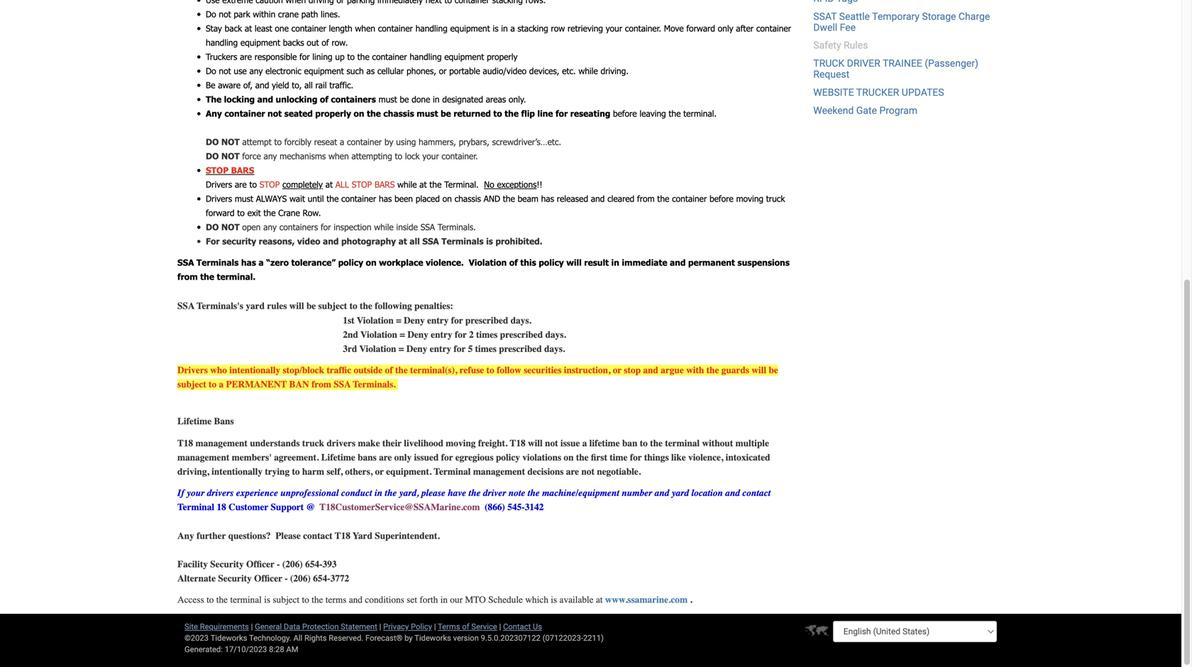 Task type: vqa. For each thing, say whether or not it's contained in the screenshot.
only to the left
yes



Task type: describe. For each thing, give the bounding box(es) containing it.
2 vertical spatial management
[[473, 466, 525, 477]]

truck inside t18 management understands truck drivers make their livelihood moving freight. t18 will not issue a lifetime ban to the terminal without multiple management members' agreement. lifetime bans are only issued for egregious policy violations on the first time for things like violence, intoxicated driving, intentionally trying to harm self, others, or equipment. terminal management decisions are not negotiable.
[[302, 438, 324, 449]]

1 vertical spatial security
[[218, 573, 252, 584]]

not down first
[[582, 466, 595, 477]]

driver
[[483, 488, 506, 499]]

stay
[[206, 23, 222, 34]]

terminals. inside stop bars drivers are to stop completely at all stop bars while at the terminal. no exceptions !! drivers must always wait until the container has been placed on chassis and the beam has released and cleared from the container before moving truck forward to exit the crane row. do not open any containers for inspection while inside ssa terminals. for security reasons, video and photography at all ssa terminals is prohibited.
[[438, 222, 476, 232]]

program
[[880, 105, 918, 116]]

are down their
[[379, 452, 392, 463]]

rights
[[304, 633, 327, 643]]

please
[[276, 530, 301, 541]]

audio/video
[[483, 66, 527, 76]]

inside
[[396, 222, 418, 232]]

refuse
[[460, 365, 484, 376]]

a inside 'do not attempt to forcibly reseat a container by using hammers, prybars, screwdriver's…etc. do not force any mechanisms when attempting to lock your container.'
[[340, 137, 344, 147]]

us
[[533, 622, 542, 631]]

of,
[[243, 80, 253, 90]]

exit
[[247, 208, 261, 218]]

of down rail
[[320, 94, 329, 104]]

available
[[560, 594, 594, 605]]

in inside if your drivers experience unprofessional conduct in the yard, please have the driver note the machine/equipment number and yard location and contact terminal 18 customer support @ t18customerservice@ssamarine.com (866) 545-3142
[[375, 488, 382, 499]]

0 vertical spatial prescribed
[[465, 315, 508, 326]]

a inside t18 management understands truck drivers make their livelihood moving freight. t18 will not issue a lifetime ban to the terminal without multiple management members' agreement. lifetime bans are only issued for egregious policy violations on the first time for things like violence, intoxicated driving, intentionally trying to harm self, others, or equipment. terminal management decisions are not negotiable.
[[582, 438, 587, 449]]

for left 5
[[454, 343, 466, 354]]

is right which
[[551, 594, 557, 605]]

dwell
[[814, 21, 838, 33]]

2 horizontal spatial has
[[541, 194, 554, 204]]

to right ban
[[640, 438, 648, 449]]

tideworks
[[415, 633, 451, 643]]

done
[[412, 94, 430, 104]]

responsible
[[255, 52, 297, 62]]

forecast®
[[366, 633, 403, 643]]

permanent
[[688, 257, 735, 268]]

1 vertical spatial handling
[[206, 37, 238, 48]]

intentionally inside drivers who intentionally stop/block traffic outside of the terminal(s), refuse to follow securities instruction, or stop and argue with the guards will be subject to a permanent ban from ssa terminals.
[[229, 365, 280, 376]]

park
[[234, 9, 250, 19]]

ssa inside drivers who intentionally stop/block traffic outside of the terminal(s), refuse to follow securities instruction, or stop and argue with the guards will be subject to a permanent ban from ssa terminals.
[[334, 379, 351, 390]]

lining
[[313, 52, 333, 62]]

out
[[307, 37, 319, 48]]

or inside "do not park within crane path lines. stay back at least one container length when container handling equipment is in a stacking row retrieving your container. move forward only after container handling equipment backs out of row. truckers are responsible for lining up to the container handling equipment properly do not use any electronic equipment such as cellular phones, or portable audio/video devices, etc. while driving. be aware of, and yield to, all rail traffic. the locking and unlocking of containers must be done in designated areas only."
[[439, 66, 447, 76]]

understands
[[250, 438, 300, 449]]

yard inside if your drivers experience unprofessional conduct in the yard, please have the driver note the machine/equipment number and yard location and contact terminal 18 customer support @ t18customerservice@ssamarine.com (866) 545-3142
[[672, 488, 689, 499]]

for left the 2
[[455, 329, 467, 340]]

to down "who" on the bottom
[[209, 379, 217, 390]]

0 vertical spatial officer
[[246, 559, 275, 570]]

the up the things
[[650, 438, 663, 449]]

0 vertical spatial entry
[[427, 315, 449, 326]]

any for any further questions?  please contact t18 yard superintendent.
[[177, 530, 194, 541]]

who
[[210, 365, 227, 376]]

not up back
[[219, 9, 231, 19]]

containers inside "do not park within crane path lines. stay back at least one container length when container handling equipment is in a stacking row retrieving your container. move forward only after container handling equipment backs out of row. truckers are responsible for lining up to the container handling equipment properly do not use any electronic equipment such as cellular phones, or portable audio/video devices, etc. while driving. be aware of, and yield to, all rail traffic. the locking and unlocking of containers must be done in designated areas only."
[[331, 94, 376, 104]]

use
[[234, 66, 247, 76]]

2 vertical spatial prescribed
[[499, 343, 542, 354]]

are inside stop bars drivers are to stop completely at all stop bars while at the terminal. no exceptions !! drivers must always wait until the container has been placed on chassis and the beam has released and cleared from the container before moving truck forward to exit the crane row. do not open any containers for inspection while inside ssa terminals. for security reasons, video and photography at all ssa terminals is prohibited.
[[235, 179, 247, 190]]

any for any container not seated properly on the chassis must be returned to the flip line for reseating before leaving the terminal.
[[206, 108, 222, 119]]

truckers
[[206, 52, 237, 62]]

of inside ssa terminals has a "zero tolerance" policy on workplace violence.  violation of this policy will result in immediate and permanent suspensions from the terminal.
[[509, 257, 518, 268]]

in left stacking
[[501, 23, 508, 34]]

subject inside ssa terminals's yard rules will be subject to the following penalties: 1st violation = deny entry for prescribed days. 2nd violation = deny entry for 2 times prescribed days. 3rd violation = deny entry for 5 times prescribed days.
[[318, 301, 347, 312]]

for down "penalties:"
[[451, 315, 463, 326]]

website trucker updates link
[[814, 86, 944, 98]]

forcibly
[[284, 137, 311, 147]]

1 vertical spatial times
[[475, 343, 497, 354]]

17/10/2023
[[225, 645, 267, 654]]

policy
[[411, 622, 432, 631]]

0 horizontal spatial properly
[[315, 108, 351, 119]]

statement
[[341, 622, 377, 631]]

0 vertical spatial times
[[476, 329, 498, 340]]

the up 3142
[[528, 488, 540, 499]]

container. inside "do not park within crane path lines. stay back at least one container length when container handling equipment is in a stacking row retrieving your container. move forward only after container handling equipment backs out of row. truckers are responsible for lining up to the container handling equipment properly do not use any electronic equipment such as cellular phones, or portable audio/video devices, etc. while driving. be aware of, and yield to, all rail traffic. the locking and unlocking of containers must be done in designated areas only."
[[625, 23, 661, 34]]

0 vertical spatial 654-
[[305, 559, 323, 570]]

your inside 'do not attempt to forcibly reseat a container by using hammers, prybars, screwdriver's…etc. do not force any mechanisms when attempting to lock your container.'
[[423, 151, 439, 161]]

driving.
[[601, 66, 629, 76]]

note
[[509, 488, 525, 499]]

site requirements link
[[185, 622, 249, 631]]

0 horizontal spatial policy
[[338, 257, 363, 268]]

0 vertical spatial deny
[[404, 315, 425, 326]]

are up machine/equipment
[[566, 466, 579, 477]]

alternate
[[177, 573, 216, 584]]

and left cleared
[[591, 194, 605, 204]]

to right access
[[207, 594, 214, 605]]

mechanisms
[[280, 151, 326, 161]]

any inside 'do not attempt to forcibly reseat a container by using hammers, prybars, screwdriver's…etc. do not force any mechanisms when attempting to lock your container.'
[[264, 151, 277, 161]]

1 vertical spatial entry
[[431, 329, 453, 340]]

a inside ssa terminals has a "zero tolerance" policy on workplace violence.  violation of this policy will result in immediate and permanent suspensions from the terminal.
[[259, 257, 264, 268]]

www.ssamarine.com link
[[605, 594, 688, 605]]

by inside "site requirements | general data protection statement | privacy policy | terms of service | contact us ©2023 tideworks technology. all rights reserved. forecast® by tideworks version 9.5.0.202307122 (07122023-2211) generated: 17/10/2023 8:28 am"
[[405, 633, 413, 643]]

the up 'do not attempt to forcibly reseat a container by using hammers, prybars, screwdriver's…etc. do not force any mechanisms when attempting to lock your container.' on the left top
[[367, 108, 381, 119]]

2 | from the left
[[379, 622, 381, 631]]

reseat
[[314, 137, 337, 147]]

lifetime
[[590, 438, 620, 449]]

1 horizontal spatial -
[[285, 573, 288, 584]]

one
[[275, 23, 289, 34]]

suspensions
[[738, 257, 790, 268]]

545-
[[508, 502, 525, 513]]

on inside ssa terminals has a "zero tolerance" policy on workplace violence.  violation of this policy will result in immediate and permanent suspensions from the terminal.
[[366, 257, 377, 268]]

containers inside stop bars drivers are to stop completely at all stop bars while at the terminal. no exceptions !! drivers must always wait until the container has been placed on chassis and the beam has released and cleared from the container before moving truck forward to exit the crane row. do not open any containers for inspection while inside ssa terminals. for security reasons, video and photography at all ssa terminals is prohibited.
[[279, 222, 318, 232]]

3 | from the left
[[434, 622, 436, 631]]

2 do from the top
[[206, 151, 219, 161]]

0 horizontal spatial t18
[[177, 438, 193, 449]]

the left first
[[576, 452, 589, 463]]

and right of,
[[255, 80, 269, 90]]

am
[[286, 645, 298, 654]]

violation up outside
[[359, 343, 396, 354]]

will inside ssa terminals has a "zero tolerance" policy on workplace violence.  violation of this policy will result in immediate and permanent suspensions from the terminal.
[[567, 257, 582, 268]]

will inside ssa terminals's yard rules will be subject to the following penalties: 1st violation = deny entry for prescribed days. 2nd violation = deny entry for 2 times prescribed days. 3rd violation = deny entry for 5 times prescribed days.
[[289, 301, 304, 312]]

0 vertical spatial before
[[613, 108, 637, 119]]

the up requirements
[[216, 594, 228, 605]]

2 vertical spatial handling
[[410, 52, 442, 62]]

contact us link
[[503, 622, 542, 631]]

0 vertical spatial management
[[196, 438, 248, 449]]

storage
[[922, 11, 956, 22]]

properly inside "do not park within crane path lines. stay back at least one container length when container handling equipment is in a stacking row retrieving your container. move forward only after container handling equipment backs out of row. truckers are responsible for lining up to the container handling equipment properly do not use any electronic equipment such as cellular phones, or portable audio/video devices, etc. while driving. be aware of, and yield to, all rail traffic. the locking and unlocking of containers must be done in designated areas only."
[[487, 52, 518, 62]]

any for not
[[249, 66, 263, 76]]

1 vertical spatial management
[[177, 452, 229, 463]]

to,
[[292, 80, 302, 90]]

drivers inside drivers who intentionally stop/block traffic outside of the terminal(s), refuse to follow securities instruction, or stop and argue with the guards will be subject to a permanent ban from ssa terminals.
[[177, 365, 208, 376]]

to left exit
[[237, 208, 245, 218]]

the right leaving
[[669, 108, 681, 119]]

1 vertical spatial prescribed
[[500, 329, 543, 340]]

violation down the following
[[357, 315, 394, 326]]

cellular
[[377, 66, 404, 76]]

tolerance"
[[291, 257, 336, 268]]

fee
[[840, 21, 856, 33]]

issued
[[414, 452, 439, 463]]

from inside ssa terminals has a "zero tolerance" policy on workplace violence.  violation of this policy will result in immediate and permanent suspensions from the terminal.
[[177, 272, 198, 282]]

this
[[520, 257, 536, 268]]

be
[[206, 80, 215, 90]]

the left terminal(s),
[[395, 365, 408, 376]]

schedule
[[488, 594, 523, 605]]

for down ban
[[630, 452, 642, 463]]

rules
[[844, 40, 868, 51]]

prohibited.
[[496, 236, 543, 246]]

truck inside stop bars drivers are to stop completely at all stop bars while at the terminal. no exceptions !! drivers must always wait until the container has been placed on chassis and the beam has released and cleared from the container before moving truck forward to exit the crane row. do not open any containers for inspection while inside ssa terminals. for security reasons, video and photography at all ssa terminals is prohibited.
[[766, 194, 785, 204]]

not inside stop bars drivers are to stop completely at all stop bars while at the terminal. no exceptions !! drivers must always wait until the container has been placed on chassis and the beam has released and cleared from the container before moving truck forward to exit the crane row. do not open any containers for inspection while inside ssa terminals. for security reasons, video and photography at all ssa terminals is prohibited.
[[221, 222, 240, 232]]

aware
[[218, 80, 241, 90]]

to right refuse
[[487, 365, 494, 376]]

0 vertical spatial -
[[277, 559, 280, 570]]

from inside stop bars drivers are to stop completely at all stop bars while at the terminal. no exceptions !! drivers must always wait until the container has been placed on chassis and the beam has released and cleared from the container before moving truck forward to exit the crane row. do not open any containers for inspection while inside ssa terminals. for security reasons, video and photography at all ssa terminals is prohibited.
[[637, 194, 655, 204]]

site requirements | general data protection statement | privacy policy | terms of service | contact us ©2023 tideworks technology. all rights reserved. forecast® by tideworks version 9.5.0.202307122 (07122023-2211) generated: 17/10/2023 8:28 am
[[185, 622, 604, 654]]

terminal. inside ssa terminals has a "zero tolerance" policy on workplace violence.  violation of this policy will result in immediate and permanent suspensions from the terminal.
[[217, 272, 256, 282]]

1 vertical spatial terminal
[[230, 594, 262, 605]]

subject inside drivers who intentionally stop/block traffic outside of the terminal(s), refuse to follow securities instruction, or stop and argue with the guards will be subject to a permanent ban from ssa terminals.
[[177, 379, 206, 390]]

2 horizontal spatial stop
[[352, 179, 372, 190]]

0 vertical spatial drivers
[[206, 179, 232, 190]]

1 horizontal spatial terminal.
[[684, 108, 717, 119]]

backs
[[283, 37, 304, 48]]

0 vertical spatial days.
[[511, 315, 532, 326]]

terminals's
[[197, 301, 243, 312]]

at down inside
[[399, 236, 407, 246]]

ban
[[622, 438, 638, 449]]

all inside stop bars drivers are to stop completely at all stop bars while at the terminal. no exceptions !! drivers must always wait until the container has been placed on chassis and the beam has released and cleared from the container before moving truck forward to exit the crane row. do not open any containers for inspection while inside ssa terminals. for security reasons, video and photography at all ssa terminals is prohibited.
[[410, 236, 420, 246]]

ssa terminals has a "zero tolerance" policy on workplace violence.  violation of this policy will result in immediate and permanent suspensions from the terminal.
[[177, 257, 790, 282]]

superintendent.
[[375, 530, 440, 541]]

of right out on the top left
[[322, 37, 329, 48]]

0 vertical spatial security
[[210, 559, 244, 570]]

on inside t18 management understands truck drivers make their livelihood moving freight. t18 will not issue a lifetime ban to the terminal without multiple management members' agreement. lifetime bans are only issued for egregious policy violations on the first time for things like violence, intoxicated driving, intentionally trying to harm self, others, or equipment. terminal management decisions are not negotiable.
[[564, 452, 574, 463]]

and right number
[[655, 488, 669, 499]]

is up the general
[[264, 594, 270, 605]]

returned
[[454, 108, 491, 119]]

facility security officer - (206) 654-393 alternate security officer - (206) 654-3772
[[177, 559, 349, 584]]

0 vertical spatial bars
[[231, 165, 254, 175]]

1 vertical spatial officer
[[254, 573, 282, 584]]

self,
[[327, 466, 343, 477]]

2 horizontal spatial policy
[[539, 257, 564, 268]]

to up general data protection statement link
[[302, 594, 309, 605]]

1 vertical spatial contact
[[303, 530, 333, 541]]

conduct
[[341, 488, 372, 499]]

2 not from the top
[[221, 151, 240, 161]]

in right the done
[[433, 94, 440, 104]]

like
[[671, 452, 686, 463]]

traffic.
[[329, 80, 354, 90]]

0 vertical spatial lifetime
[[177, 416, 212, 427]]

to down areas
[[493, 108, 502, 119]]

of inside "site requirements | general data protection statement | privacy policy | terms of service | contact us ©2023 tideworks technology. all rights reserved. forecast® by tideworks version 9.5.0.202307122 (07122023-2211) generated: 17/10/2023 8:28 am"
[[462, 622, 470, 631]]

the down exceptions
[[503, 194, 515, 204]]

unprofessional
[[280, 488, 339, 499]]

our
[[450, 594, 463, 605]]

not down truckers
[[219, 66, 231, 76]]

for right the 'issued'
[[441, 452, 453, 463]]

the left terms
[[312, 594, 323, 605]]

t18customerservice@ssamarine.com link
[[320, 502, 480, 513]]

2 vertical spatial entry
[[430, 343, 451, 354]]

has inside ssa terminals has a "zero tolerance" policy on workplace violence.  violation of this policy will result in immediate and permanent suspensions from the terminal.
[[241, 257, 256, 268]]

only for issued
[[394, 452, 412, 463]]

further
[[197, 530, 226, 541]]

ban
[[289, 379, 309, 390]]

ssat seattle temporary storage charge dwell fee safety rules truck driver trainee (passenger) request website trucker updates weekend gate program
[[814, 11, 990, 116]]

1 vertical spatial =
[[400, 329, 405, 340]]

trying
[[265, 466, 290, 477]]

on inside stop bars drivers are to stop completely at all stop bars while at the terminal. no exceptions !! drivers must always wait until the container has been placed on chassis and the beam has released and cleared from the container before moving truck forward to exit the crane row. do not open any containers for inspection while inside ssa terminals. for security reasons, video and photography at all ssa terminals is prohibited.
[[443, 194, 452, 204]]

immediate
[[622, 257, 668, 268]]

the up t18customerservice@ssamarine.com link
[[385, 488, 397, 499]]

general data protection statement link
[[255, 622, 377, 631]]

reseating
[[570, 108, 611, 119]]

the down always
[[264, 208, 276, 218]]

all inside "do not park within crane path lines. stay back at least one container length when container handling equipment is in a stacking row retrieving your container. move forward only after container handling equipment backs out of row. truckers are responsible for lining up to the container handling equipment properly do not use any electronic equipment such as cellular phones, or portable audio/video devices, etc. while driving. be aware of, and yield to, all rail traffic. the locking and unlocking of containers must be done in designated areas only."
[[304, 80, 313, 90]]

and down the yield
[[257, 94, 273, 104]]

2 vertical spatial =
[[399, 343, 404, 354]]

2 vertical spatial days.
[[544, 343, 565, 354]]

the right with
[[707, 365, 719, 376]]

1 | from the left
[[251, 622, 253, 631]]

not left seated
[[268, 108, 282, 119]]

at right "available"
[[596, 594, 603, 605]]

terminal.
[[444, 179, 479, 190]]

2 horizontal spatial must
[[417, 108, 438, 119]]

rail
[[316, 80, 327, 90]]

lifetime bans
[[177, 416, 234, 427]]

violations
[[523, 452, 561, 463]]

1 vertical spatial 654-
[[313, 573, 330, 584]]

forth
[[420, 594, 438, 605]]

1 horizontal spatial has
[[379, 194, 392, 204]]

make
[[358, 438, 380, 449]]

contact inside if your drivers experience unprofessional conduct in the yard, please have the driver note the machine/equipment number and yard location and contact terminal 18 customer support @ t18customerservice@ssamarine.com (866) 545-3142
[[743, 488, 771, 499]]

1 vertical spatial deny
[[408, 329, 429, 340]]

portable
[[449, 66, 480, 76]]

at left all
[[326, 179, 333, 190]]

first
[[591, 452, 607, 463]]

in left "our"
[[440, 594, 448, 605]]

to inside "do not park within crane path lines. stay back at least one container length when container handling equipment is in a stacking row retrieving your container. move forward only after container handling equipment backs out of row. truckers are responsible for lining up to the container handling equipment properly do not use any electronic equipment such as cellular phones, or portable audio/video devices, etc. while driving. be aware of, and yield to, all rail traffic. the locking and unlocking of containers must be done in designated areas only."
[[347, 52, 355, 62]]

0 horizontal spatial chassis
[[383, 108, 414, 119]]

for right line
[[556, 108, 568, 119]]

2 horizontal spatial t18
[[510, 438, 526, 449]]

1 vertical spatial while
[[397, 179, 417, 190]]

to up always
[[249, 179, 257, 190]]

agreement.
[[274, 452, 319, 463]]

www.ssamarine.com
[[605, 594, 688, 605]]



Task type: locate. For each thing, give the bounding box(es) containing it.
1 horizontal spatial bars
[[375, 179, 395, 190]]

!!
[[537, 179, 543, 190]]

and right stop
[[643, 365, 659, 376]]

to left forcibly
[[274, 137, 282, 147]]

and right immediate
[[670, 257, 686, 268]]

not up the security
[[221, 222, 240, 232]]

or inside t18 management understands truck drivers make their livelihood moving freight. t18 will not issue a lifetime ban to the terminal without multiple management members' agreement. lifetime bans are only issued for egregious policy violations on the first time for things like violence, intoxicated driving, intentionally trying to harm self, others, or equipment. terminal management decisions are not negotiable.
[[375, 466, 384, 477]]

for inside "do not park within crane path lines. stay back at least one container length when container handling equipment is in a stacking row retrieving your container. move forward only after container handling equipment backs out of row. truckers are responsible for lining up to the container handling equipment properly do not use any electronic equipment such as cellular phones, or portable audio/video devices, etc. while driving. be aware of, and yield to, all rail traffic. the locking and unlocking of containers must be done in designated areas only."
[[300, 52, 310, 62]]

ssat
[[814, 11, 837, 22]]

or right phones,
[[439, 66, 447, 76]]

2 vertical spatial not
[[221, 222, 240, 232]]

on down issue
[[564, 452, 574, 463]]

is inside "do not park within crane path lines. stay back at least one container length when container handling equipment is in a stacking row retrieving your container. move forward only after container handling equipment backs out of row. truckers are responsible for lining up to the container handling equipment properly do not use any electronic equipment such as cellular phones, or portable audio/video devices, etc. while driving. be aware of, and yield to, all rail traffic. the locking and unlocking of containers must be done in designated areas only."
[[493, 23, 499, 34]]

0 vertical spatial contact
[[743, 488, 771, 499]]

contact down intoxicated at right bottom
[[743, 488, 771, 499]]

terminal inside if your drivers experience unprofessional conduct in the yard, please have the driver note the machine/equipment number and yard location and contact terminal 18 customer support @ t18customerservice@ssamarine.com (866) 545-3142
[[177, 502, 214, 513]]

0 vertical spatial =
[[396, 315, 402, 326]]

or left stop
[[613, 365, 622, 376]]

0 horizontal spatial terminal.
[[217, 272, 256, 282]]

their
[[382, 438, 402, 449]]

open
[[242, 222, 261, 232]]

ssa inside ssa terminals has a "zero tolerance" policy on workplace violence.  violation of this policy will result in immediate and permanent suspensions from the terminal.
[[177, 257, 194, 268]]

and
[[484, 194, 500, 204]]

moving inside stop bars drivers are to stop completely at all stop bars while at the terminal. no exceptions !! drivers must always wait until the container has been placed on chassis and the beam has released and cleared from the container before moving truck forward to exit the crane row. do not open any containers for inspection while inside ssa terminals. for security reasons, video and photography at all ssa terminals is prohibited.
[[736, 194, 764, 204]]

the
[[206, 94, 222, 104]]

moving up suspensions
[[736, 194, 764, 204]]

1 horizontal spatial moving
[[736, 194, 764, 204]]

1 horizontal spatial drivers
[[327, 438, 356, 449]]

is up ssa terminals has a "zero tolerance" policy on workplace violence.  violation of this policy will result in immediate and permanent suspensions from the terminal.
[[486, 236, 493, 246]]

when right length
[[355, 23, 375, 34]]

officer down any further questions?  please contact t18 yard superintendent. at bottom left
[[246, 559, 275, 570]]

move
[[664, 23, 684, 34]]

be inside ssa terminals's yard rules will be subject to the following penalties: 1st violation = deny entry for prescribed days. 2nd violation = deny entry for 2 times prescribed days. 3rd violation = deny entry for 5 times prescribed days.
[[307, 301, 316, 312]]

0 vertical spatial terminals
[[442, 236, 484, 246]]

1 horizontal spatial any
[[206, 108, 222, 119]]

0 vertical spatial your
[[606, 23, 623, 34]]

general
[[255, 622, 282, 631]]

weekend gate program link
[[814, 105, 918, 116]]

all right to,
[[304, 80, 313, 90]]

2 vertical spatial while
[[374, 222, 394, 232]]

393
[[323, 559, 337, 570]]

properly up 'audio/video'
[[487, 52, 518, 62]]

3 do from the top
[[206, 222, 219, 232]]

0 vertical spatial drivers
[[327, 438, 356, 449]]

0 horizontal spatial container.
[[442, 151, 478, 161]]

the right cleared
[[657, 194, 670, 204]]

reasons,
[[259, 236, 295, 246]]

chassis down terminal.
[[455, 194, 481, 204]]

your down hammers,
[[423, 151, 439, 161]]

1 vertical spatial intentionally
[[212, 466, 263, 477]]

ssa inside ssa terminals's yard rules will be subject to the following penalties: 1st violation = deny entry for prescribed days. 2nd violation = deny entry for 2 times prescribed days. 3rd violation = deny entry for 5 times prescribed days.
[[177, 301, 195, 312]]

1 vertical spatial not
[[221, 151, 240, 161]]

ssa
[[421, 222, 435, 232], [422, 236, 439, 246], [177, 257, 194, 268], [177, 301, 195, 312], [334, 379, 351, 390]]

violation
[[469, 257, 507, 268], [357, 315, 394, 326], [361, 329, 397, 340], [359, 343, 396, 354]]

0 horizontal spatial before
[[613, 108, 637, 119]]

must inside stop bars drivers are to stop completely at all stop bars while at the terminal. no exceptions !! drivers must always wait until the container has been placed on chassis and the beam has released and cleared from the container before moving truck forward to exit the crane row. do not open any containers for inspection while inside ssa terminals. for security reasons, video and photography at all ssa terminals is prohibited.
[[235, 194, 253, 204]]

please
[[421, 488, 446, 499]]

|
[[251, 622, 253, 631], [379, 622, 381, 631], [434, 622, 436, 631], [499, 622, 501, 631]]

from up terminals's
[[177, 272, 198, 282]]

3772
[[330, 573, 349, 584]]

management
[[196, 438, 248, 449], [177, 452, 229, 463], [473, 466, 525, 477]]

terminals up ssa terminals has a "zero tolerance" policy on workplace violence.  violation of this policy will result in immediate and permanent suspensions from the terminal.
[[442, 236, 484, 246]]

t18customerservice@ssamarine.com
[[320, 502, 480, 513]]

t18 up driving,
[[177, 438, 193, 449]]

1 vertical spatial do
[[206, 151, 219, 161]]

and right video
[[323, 236, 339, 246]]

flip
[[521, 108, 535, 119]]

the up placed
[[430, 179, 442, 190]]

has down the security
[[241, 257, 256, 268]]

lifetime up self,
[[321, 452, 355, 463]]

terminals inside ssa terminals has a "zero tolerance" policy on workplace violence.  violation of this policy will result in immediate and permanent suspensions from the terminal.
[[197, 257, 239, 268]]

for inside stop bars drivers are to stop completely at all stop bars while at the terminal. no exceptions !! drivers must always wait until the container has been placed on chassis and the beam has released and cleared from the container before moving truck forward to exit the crane row. do not open any containers for inspection while inside ssa terminals. for security reasons, video and photography at all ssa terminals is prohibited.
[[321, 222, 331, 232]]

1 horizontal spatial by
[[405, 633, 413, 643]]

and
[[255, 80, 269, 90], [257, 94, 273, 104], [591, 194, 605, 204], [323, 236, 339, 246], [670, 257, 686, 268], [643, 365, 659, 376], [655, 488, 669, 499], [725, 488, 740, 499], [349, 594, 363, 605]]

1 vertical spatial before
[[710, 194, 734, 204]]

must inside "do not park within crane path lines. stay back at least one container length when container handling equipment is in a stacking row retrieving your container. move forward only after container handling equipment backs out of row. truckers are responsible for lining up to the container handling equipment properly do not use any electronic equipment such as cellular phones, or portable audio/video devices, etc. while driving. be aware of, and yield to, all rail traffic. the locking and unlocking of containers must be done in designated areas only."
[[379, 94, 397, 104]]

bans
[[214, 416, 234, 427]]

terminal(s),
[[410, 365, 457, 376]]

moving up egregious
[[446, 438, 476, 449]]

0 vertical spatial do
[[206, 9, 216, 19]]

policy down photography
[[338, 257, 363, 268]]

row
[[551, 23, 565, 34]]

subject up the 1st
[[318, 301, 347, 312]]

the
[[357, 52, 370, 62], [367, 108, 381, 119], [505, 108, 519, 119], [669, 108, 681, 119], [430, 179, 442, 190], [327, 194, 339, 204], [503, 194, 515, 204], [657, 194, 670, 204], [264, 208, 276, 218], [200, 272, 214, 282], [360, 301, 372, 312], [395, 365, 408, 376], [707, 365, 719, 376], [650, 438, 663, 449], [576, 452, 589, 463], [385, 488, 397, 499], [469, 488, 481, 499], [528, 488, 540, 499], [216, 594, 228, 605], [312, 594, 323, 605]]

| left the general
[[251, 622, 253, 631]]

0 vertical spatial while
[[579, 66, 598, 76]]

forward inside "do not park within crane path lines. stay back at least one container length when container handling equipment is in a stacking row retrieving your container. move forward only after container handling equipment backs out of row. truckers are responsible for lining up to the container handling equipment properly do not use any electronic equipment such as cellular phones, or portable audio/video devices, etc. while driving. be aware of, and yield to, all rail traffic. the locking and unlocking of containers must be done in designated areas only."
[[687, 23, 715, 34]]

.
[[690, 594, 693, 605]]

(206)
[[282, 559, 303, 570], [290, 573, 311, 584]]

any container not seated properly on the chassis must be returned to the flip line for reseating before leaving the terminal.
[[206, 108, 717, 119]]

container. left move
[[625, 23, 661, 34]]

the inside ssa terminals's yard rules will be subject to the following penalties: 1st violation = deny entry for prescribed days. 2nd violation = deny entry for 2 times prescribed days. 3rd violation = deny entry for 5 times prescribed days.
[[360, 301, 372, 312]]

stop bars drivers are to stop completely at all stop bars while at the terminal. no exceptions !! drivers must always wait until the container has been placed on chassis and the beam has released and cleared from the container before moving truck forward to exit the crane row. do not open any containers for inspection while inside ssa terminals. for security reasons, video and photography at all ssa terminals is prohibited.
[[206, 165, 785, 246]]

be inside drivers who intentionally stop/block traffic outside of the terminal(s), refuse to follow securities instruction, or stop and argue with the guards will be subject to a permanent ban from ssa terminals.
[[769, 365, 778, 376]]

yard left 'location' at the right of page
[[672, 488, 689, 499]]

container. down prybars,
[[442, 151, 478, 161]]

officer
[[246, 559, 275, 570], [254, 573, 282, 584]]

in inside ssa terminals has a "zero tolerance" policy on workplace violence.  violation of this policy will result in immediate and permanent suspensions from the terminal.
[[612, 257, 620, 268]]

terminals. down outside
[[353, 379, 396, 390]]

chassis down the done
[[383, 108, 414, 119]]

1st
[[343, 315, 355, 326]]

1 vertical spatial your
[[423, 151, 439, 161]]

your inside "do not park within crane path lines. stay back at least one container length when container handling equipment is in a stacking row retrieving your container. move forward only after container handling equipment backs out of row. truckers are responsible for lining up to the container handling equipment properly do not use any electronic equipment such as cellular phones, or portable audio/video devices, etc. while driving. be aware of, and yield to, all rail traffic. the locking and unlocking of containers must be done in designated areas only."
[[606, 23, 623, 34]]

equipment
[[450, 23, 490, 34], [241, 37, 280, 48], [444, 52, 484, 62], [304, 66, 344, 76]]

0 horizontal spatial or
[[375, 466, 384, 477]]

0 horizontal spatial contact
[[303, 530, 333, 541]]

do up stay
[[206, 9, 216, 19]]

by inside 'do not attempt to forcibly reseat a container by using hammers, prybars, screwdriver's…etc. do not force any mechanisms when attempting to lock your container.'
[[385, 137, 394, 147]]

1 horizontal spatial only
[[718, 23, 734, 34]]

1 vertical spatial drivers
[[206, 194, 232, 204]]

on right placed
[[443, 194, 452, 204]]

1 vertical spatial chassis
[[455, 194, 481, 204]]

4 | from the left
[[499, 622, 501, 631]]

after
[[736, 23, 754, 34]]

0 horizontal spatial from
[[177, 272, 198, 282]]

reserved.
[[329, 633, 364, 643]]

intentionally
[[229, 365, 280, 376], [212, 466, 263, 477]]

1 horizontal spatial terminals.
[[438, 222, 476, 232]]

be down designated
[[441, 108, 451, 119]]

terms
[[326, 594, 347, 605]]

intentionally down members'
[[212, 466, 263, 477]]

(passenger)
[[925, 58, 979, 69]]

of right outside
[[385, 365, 393, 376]]

to up the 1st
[[350, 301, 358, 312]]

issue
[[561, 438, 580, 449]]

forward right move
[[687, 23, 715, 34]]

row.
[[303, 208, 321, 218]]

properly
[[487, 52, 518, 62], [315, 108, 351, 119]]

the down only.
[[505, 108, 519, 119]]

on down photography
[[366, 257, 377, 268]]

1 horizontal spatial yard
[[672, 488, 689, 499]]

at up placed
[[420, 179, 427, 190]]

1 vertical spatial any
[[177, 530, 194, 541]]

wait
[[290, 194, 305, 204]]

your inside if your drivers experience unprofessional conduct in the yard, please have the driver note the machine/equipment number and yard location and contact terminal 18 customer support @ t18customerservice@ssamarine.com (866) 545-3142
[[187, 488, 205, 499]]

do up for in the top left of the page
[[206, 222, 219, 232]]

your right if
[[187, 488, 205, 499]]

terminal inside t18 management understands truck drivers make their livelihood moving freight. t18 will not issue a lifetime ban to the terminal without multiple management members' agreement. lifetime bans are only issued for egregious policy violations on the first time for things like violence, intoxicated driving, intentionally trying to harm self, others, or equipment. terminal management decisions are not negotiable.
[[434, 466, 471, 477]]

0 horizontal spatial all
[[304, 80, 313, 90]]

drivers inside t18 management understands truck drivers make their livelihood moving freight. t18 will not issue a lifetime ban to the terminal without multiple management members' agreement. lifetime bans are only issued for egregious policy violations on the first time for things like violence, intoxicated driving, intentionally trying to harm self, others, or equipment. terminal management decisions are not negotiable.
[[327, 438, 356, 449]]

0 vertical spatial terminals.
[[438, 222, 476, 232]]

1 vertical spatial yard
[[672, 488, 689, 499]]

from
[[637, 194, 655, 204], [177, 272, 198, 282], [312, 379, 331, 390]]

be inside "do not park within crane path lines. stay back at least one container length when container handling equipment is in a stacking row retrieving your container. move forward only after container handling equipment backs out of row. truckers are responsible for lining up to the container handling equipment properly do not use any electronic equipment such as cellular phones, or portable audio/video devices, etc. while driving. be aware of, and yield to, all rail traffic. the locking and unlocking of containers must be done in designated areas only."
[[400, 94, 409, 104]]

be right "rules"
[[307, 301, 316, 312]]

ssa terminals's yard rules will be subject to the following penalties: 1st violation = deny entry for prescribed days. 2nd violation = deny entry for 2 times prescribed days. 3rd violation = deny entry for 5 times prescribed days.
[[177, 301, 566, 354]]

1 vertical spatial when
[[329, 151, 349, 161]]

completely
[[283, 179, 323, 190]]

the inside ssa terminals has a "zero tolerance" policy on workplace violence.  violation of this policy will result in immediate and permanent suspensions from the terminal.
[[200, 272, 214, 282]]

or inside drivers who intentionally stop/block traffic outside of the terminal(s), refuse to follow securities instruction, or stop and argue with the guards will be subject to a permanent ban from ssa terminals.
[[613, 365, 622, 376]]

0 horizontal spatial bars
[[231, 165, 254, 175]]

to inside ssa terminals's yard rules will be subject to the following penalties: 1st violation = deny entry for prescribed days. 2nd violation = deny entry for 2 times prescribed days. 3rd violation = deny entry for 5 times prescribed days.
[[350, 301, 358, 312]]

drivers left the make
[[327, 438, 356, 449]]

18
[[217, 502, 226, 513]]

any inside "do not park within crane path lines. stay back at least one container length when container handling equipment is in a stacking row retrieving your container. move forward only after container handling equipment backs out of row. truckers are responsible for lining up to the container handling equipment properly do not use any electronic equipment such as cellular phones, or portable audio/video devices, etc. while driving. be aware of, and yield to, all rail traffic. the locking and unlocking of containers must be done in designated areas only."
[[249, 66, 263, 76]]

within
[[253, 9, 276, 19]]

moving inside t18 management understands truck drivers make their livelihood moving freight. t18 will not issue a lifetime ban to the terminal without multiple management members' agreement. lifetime bans are only issued for egregious policy violations on the first time for things like violence, intoxicated driving, intentionally trying to harm self, others, or equipment. terminal management decisions are not negotiable.
[[446, 438, 476, 449]]

policy inside t18 management understands truck drivers make their livelihood moving freight. t18 will not issue a lifetime ban to the terminal without multiple management members' agreement. lifetime bans are only issued for egregious policy violations on the first time for things like violence, intoxicated driving, intentionally trying to harm self, others, or equipment. terminal management decisions are not negotiable.
[[496, 452, 520, 463]]

2 vertical spatial or
[[375, 466, 384, 477]]

1 horizontal spatial terminal
[[665, 438, 700, 449]]

terminal down facility security officer - (206) 654-393 alternate security officer - (206) 654-3772
[[230, 594, 262, 605]]

and inside drivers who intentionally stop/block traffic outside of the terminal(s), refuse to follow securities instruction, or stop and argue with the guards will be subject to a permanent ban from ssa terminals.
[[643, 365, 659, 376]]

before inside stop bars drivers are to stop completely at all stop bars while at the terminal. no exceptions !! drivers must always wait until the container has been placed on chassis and the beam has released and cleared from the container before moving truck forward to exit the crane row. do not open any containers for inspection while inside ssa terminals. for security reasons, video and photography at all ssa terminals is prohibited.
[[710, 194, 734, 204]]

0 vertical spatial yard
[[246, 301, 265, 312]]

2 horizontal spatial your
[[606, 23, 623, 34]]

management up driving,
[[177, 452, 229, 463]]

security
[[210, 559, 244, 570], [218, 573, 252, 584]]

intentionally inside t18 management understands truck drivers make their livelihood moving freight. t18 will not issue a lifetime ban to the terminal without multiple management members' agreement. lifetime bans are only issued for egregious policy violations on the first time for things like violence, intoxicated driving, intentionally trying to harm self, others, or equipment. terminal management decisions are not negotiable.
[[212, 466, 263, 477]]

at inside "do not park within crane path lines. stay back at least one container length when container handling equipment is in a stacking row retrieving your container. move forward only after container handling equipment backs out of row. truckers are responsible for lining up to the container handling equipment properly do not use any electronic equipment such as cellular phones, or portable audio/video devices, etc. while driving. be aware of, and yield to, all rail traffic. the locking and unlocking of containers must be done in designated areas only."
[[245, 23, 252, 34]]

lifetime inside t18 management understands truck drivers make their livelihood moving freight. t18 will not issue a lifetime ban to the terminal without multiple management members' agreement. lifetime bans are only issued for egregious policy violations on the first time for things like violence, intoxicated driving, intentionally trying to harm self, others, or equipment. terminal management decisions are not negotiable.
[[321, 452, 355, 463]]

only for after
[[718, 23, 734, 34]]

| up forecast®
[[379, 622, 381, 631]]

1 vertical spatial terminal.
[[217, 272, 256, 282]]

to left 'lock'
[[395, 151, 402, 161]]

1 vertical spatial only
[[394, 452, 412, 463]]

terminals inside stop bars drivers are to stop completely at all stop bars while at the terminal. no exceptions !! drivers must always wait until the container has been placed on chassis and the beam has released and cleared from the container before moving truck forward to exit the crane row. do not open any containers for inspection while inside ssa terminals. for security reasons, video and photography at all ssa terminals is prohibited.
[[442, 236, 484, 246]]

1 vertical spatial lifetime
[[321, 452, 355, 463]]

in right conduct
[[375, 488, 382, 499]]

0 horizontal spatial lifetime
[[177, 416, 212, 427]]

2 vertical spatial your
[[187, 488, 205, 499]]

all down inside
[[410, 236, 420, 246]]

container inside 'do not attempt to forcibly reseat a container by using hammers, prybars, screwdriver's…etc. do not force any mechanisms when attempting to lock your container.'
[[347, 137, 382, 147]]

1 horizontal spatial container.
[[625, 23, 661, 34]]

and right terms
[[349, 594, 363, 605]]

2 horizontal spatial from
[[637, 194, 655, 204]]

(206) down "please"
[[282, 559, 303, 570]]

any for bars
[[263, 222, 277, 232]]

machine/equipment
[[542, 488, 619, 499]]

subject up data
[[273, 594, 300, 605]]

crane
[[278, 208, 300, 218]]

things
[[644, 452, 669, 463]]

1 horizontal spatial when
[[355, 23, 375, 34]]

0 vertical spatial from
[[637, 194, 655, 204]]

2 horizontal spatial subject
[[318, 301, 347, 312]]

1 not from the top
[[221, 137, 240, 147]]

equipment.
[[386, 466, 432, 477]]

0 horizontal spatial while
[[374, 222, 394, 232]]

| up 9.5.0.202307122
[[499, 622, 501, 631]]

outside
[[354, 365, 383, 376]]

0 horizontal spatial any
[[177, 530, 194, 541]]

terminal inside t18 management understands truck drivers make their livelihood moving freight. t18 will not issue a lifetime ban to the terminal without multiple management members' agreement. lifetime bans are only issued for egregious policy violations on the first time for things like violence, intoxicated driving, intentionally trying to harm self, others, or equipment. terminal management decisions are not negotiable.
[[665, 438, 700, 449]]

only.
[[509, 94, 526, 104]]

has
[[379, 194, 392, 204], [541, 194, 554, 204], [241, 257, 256, 268]]

1 horizontal spatial must
[[379, 94, 397, 104]]

yield
[[272, 80, 289, 90]]

decisions
[[528, 466, 564, 477]]

of left this
[[509, 257, 518, 268]]

has left been at the left of the page
[[379, 194, 392, 204]]

(206) left 3772
[[290, 573, 311, 584]]

1 vertical spatial terminal
[[177, 502, 214, 513]]

access to the terminal is subject to the terms and conditions set forth in our mto schedule which is available at www.ssamarine.com .
[[177, 594, 693, 605]]

1 horizontal spatial subject
[[273, 594, 300, 605]]

drivers inside if your drivers experience unprofessional conduct in the yard, please have the driver note the machine/equipment number and yard location and contact terminal 18 customer support @ t18customerservice@ssamarine.com (866) 545-3142
[[207, 488, 234, 499]]

0 vertical spatial only
[[718, 23, 734, 34]]

when inside 'do not attempt to forcibly reseat a container by using hammers, prybars, screwdriver's…etc. do not force any mechanisms when attempting to lock your container.'
[[329, 151, 349, 161]]

the inside "do not park within crane path lines. stay back at least one container length when container handling equipment is in a stacking row retrieving your container. move forward only after container handling equipment backs out of row. truckers are responsible for lining up to the container handling equipment properly do not use any electronic equipment such as cellular phones, or portable audio/video devices, etc. while driving. be aware of, and yield to, all rail traffic. the locking and unlocking of containers must be done in designated areas only."
[[357, 52, 370, 62]]

of inside drivers who intentionally stop/block traffic outside of the terminal(s), refuse to follow securities instruction, or stop and argue with the guards will be subject to a permanent ban from ssa terminals.
[[385, 365, 393, 376]]

0 vertical spatial terminal
[[434, 466, 471, 477]]

the right until
[[327, 194, 339, 204]]

1 horizontal spatial properly
[[487, 52, 518, 62]]

any inside stop bars drivers are to stop completely at all stop bars while at the terminal. no exceptions !! drivers must always wait until the container has been placed on chassis and the beam has released and cleared from the container before moving truck forward to exit the crane row. do not open any containers for inspection while inside ssa terminals. for security reasons, video and photography at all ssa terminals is prohibited.
[[263, 222, 277, 232]]

the right have
[[469, 488, 481, 499]]

times right 5
[[475, 343, 497, 354]]

driver
[[847, 58, 881, 69]]

bars down force
[[231, 165, 254, 175]]

2 vertical spatial do
[[206, 222, 219, 232]]

1 horizontal spatial t18
[[335, 530, 351, 541]]

not left force
[[221, 151, 240, 161]]

violation inside ssa terminals has a "zero tolerance" policy on workplace violence.  violation of this policy will result in immediate and permanent suspensions from the terminal.
[[469, 257, 507, 268]]

a down "who" on the bottom
[[219, 379, 224, 390]]

forward up for in the top left of the page
[[206, 208, 235, 218]]

0 vertical spatial not
[[221, 137, 240, 147]]

will left the result
[[567, 257, 582, 268]]

will inside drivers who intentionally stop/block traffic outside of the terminal(s), refuse to follow securities instruction, or stop and argue with the guards will be subject to a permanent ban from ssa terminals.
[[752, 365, 767, 376]]

when inside "do not park within crane path lines. stay back at least one container length when container handling equipment is in a stacking row retrieving your container. move forward only after container handling equipment backs out of row. truckers are responsible for lining up to the container handling equipment properly do not use any electronic equipment such as cellular phones, or portable audio/video devices, etc. while driving. be aware of, and yield to, all rail traffic. the locking and unlocking of containers must be done in designated areas only."
[[355, 23, 375, 34]]

terminal. up terminals's
[[217, 272, 256, 282]]

while up photography
[[374, 222, 394, 232]]

and right 'location' at the right of page
[[725, 488, 740, 499]]

using
[[396, 137, 416, 147]]

0 vertical spatial intentionally
[[229, 365, 280, 376]]

while inside "do not park within crane path lines. stay back at least one container length when container handling equipment is in a stacking row retrieving your container. move forward only after container handling equipment backs out of row. truckers are responsible for lining up to the container handling equipment properly do not use any electronic equipment such as cellular phones, or portable audio/video devices, etc. while driving. be aware of, and yield to, all rail traffic. the locking and unlocking of containers must be done in designated areas only."
[[579, 66, 598, 76]]

any
[[249, 66, 263, 76], [264, 151, 277, 161], [263, 222, 277, 232]]

2 do from the top
[[206, 66, 216, 76]]

0 vertical spatial when
[[355, 23, 375, 34]]

must down the done
[[417, 108, 438, 119]]

1 vertical spatial (206)
[[290, 573, 311, 584]]

generated:
[[185, 645, 223, 654]]

654- down any further questions?  please contact t18 yard superintendent. at bottom left
[[305, 559, 323, 570]]

1 horizontal spatial stop
[[260, 179, 280, 190]]

do
[[206, 9, 216, 19], [206, 66, 216, 76]]

2 vertical spatial deny
[[407, 343, 428, 354]]

customer
[[229, 502, 268, 513]]

yard left "rules"
[[246, 301, 265, 312]]

0 horizontal spatial stop
[[206, 165, 229, 175]]

time
[[610, 452, 628, 463]]

released
[[557, 194, 588, 204]]

will inside t18 management understands truck drivers make their livelihood moving freight. t18 will not issue a lifetime ban to the terminal without multiple management members' agreement. lifetime bans are only issued for egregious policy violations on the first time for things like violence, intoxicated driving, intentionally trying to harm self, others, or equipment. terminal management decisions are not negotiable.
[[528, 438, 543, 449]]

do down the
[[206, 137, 219, 147]]

0 horizontal spatial subject
[[177, 379, 206, 390]]

not up violations
[[545, 438, 558, 449]]

drivers up 18
[[207, 488, 234, 499]]

truck
[[766, 194, 785, 204], [302, 438, 324, 449]]

terminals.
[[438, 222, 476, 232], [353, 379, 396, 390]]

forward inside stop bars drivers are to stop completely at all stop bars while at the terminal. no exceptions !! drivers must always wait until the container has been placed on chassis and the beam has released and cleared from the container before moving truck forward to exit the crane row. do not open any containers for inspection while inside ssa terminals. for security reasons, video and photography at all ssa terminals is prohibited.
[[206, 208, 235, 218]]

1 do from the top
[[206, 9, 216, 19]]

0 vertical spatial handling
[[416, 23, 448, 34]]

terminals. inside drivers who intentionally stop/block traffic outside of the terminal(s), refuse to follow securities instruction, or stop and argue with the guards will be subject to a permanent ban from ssa terminals.
[[353, 379, 396, 390]]

0 horizontal spatial by
[[385, 137, 394, 147]]

seattle
[[839, 11, 870, 22]]

exceptions
[[497, 179, 537, 190]]

only inside t18 management understands truck drivers make their livelihood moving freight. t18 will not issue a lifetime ban to the terminal without multiple management members' agreement. lifetime bans are only issued for egregious policy violations on the first time for things like violence, intoxicated driving, intentionally trying to harm self, others, or equipment. terminal management decisions are not negotiable.
[[394, 452, 412, 463]]

0 vertical spatial properly
[[487, 52, 518, 62]]

and inside ssa terminals has a "zero tolerance" policy on workplace violence.  violation of this policy will result in immediate and permanent suspensions from the terminal.
[[670, 257, 686, 268]]

by left using
[[385, 137, 394, 147]]

violation right 2nd at the left of the page
[[361, 329, 397, 340]]

all
[[293, 633, 303, 643]]

intentionally up permanent
[[229, 365, 280, 376]]

terminals
[[442, 236, 484, 246], [197, 257, 239, 268]]

to down agreement.
[[292, 466, 300, 477]]

yard inside ssa terminals's yard rules will be subject to the following penalties: 1st violation = deny entry for prescribed days. 2nd violation = deny entry for 2 times prescribed days. 3rd violation = deny entry for 5 times prescribed days.
[[246, 301, 265, 312]]

inspection
[[334, 222, 372, 232]]

container. inside 'do not attempt to forcibly reseat a container by using hammers, prybars, screwdriver's…etc. do not force any mechanisms when attempting to lock your container.'
[[442, 151, 478, 161]]

chassis inside stop bars drivers are to stop completely at all stop bars while at the terminal. no exceptions !! drivers must always wait until the container has been placed on chassis and the beam has released and cleared from the container before moving truck forward to exit the crane row. do not open any containers for inspection while inside ssa terminals. for security reasons, video and photography at all ssa terminals is prohibited.
[[455, 194, 481, 204]]

following
[[375, 301, 412, 312]]

at
[[245, 23, 252, 34], [326, 179, 333, 190], [420, 179, 427, 190], [399, 236, 407, 246], [596, 594, 603, 605]]

1 vertical spatial any
[[264, 151, 277, 161]]

do
[[206, 137, 219, 147], [206, 151, 219, 161], [206, 222, 219, 232]]

a inside drivers who intentionally stop/block traffic outside of the terminal(s), refuse to follow securities instruction, or stop and argue with the guards will be subject to a permanent ban from ssa terminals.
[[219, 379, 224, 390]]

1 vertical spatial days.
[[545, 329, 566, 340]]

0 vertical spatial forward
[[687, 23, 715, 34]]

1 horizontal spatial or
[[439, 66, 447, 76]]

only left after at the right top
[[718, 23, 734, 34]]

1 do from the top
[[206, 137, 219, 147]]

1 horizontal spatial before
[[710, 194, 734, 204]]

2 horizontal spatial while
[[579, 66, 598, 76]]

on down such
[[354, 108, 364, 119]]

0 vertical spatial (206)
[[282, 559, 303, 570]]

unlocking
[[276, 94, 318, 104]]

until
[[308, 194, 324, 204]]

0 vertical spatial any
[[249, 66, 263, 76]]

result
[[584, 257, 609, 268]]

2 vertical spatial any
[[263, 222, 277, 232]]

3 not from the top
[[221, 222, 240, 232]]

0 horizontal spatial only
[[394, 452, 412, 463]]

length
[[329, 23, 352, 34]]

is inside stop bars drivers are to stop completely at all stop bars while at the terminal. no exceptions !! drivers must always wait until the container has been placed on chassis and the beam has released and cleared from the container before moving truck forward to exit the crane row. do not open any containers for inspection while inside ssa terminals. for security reasons, video and photography at all ssa terminals is prohibited.
[[486, 236, 493, 246]]

trucker
[[857, 86, 899, 98]]

0 horizontal spatial when
[[329, 151, 349, 161]]

do up be
[[206, 66, 216, 76]]

devices,
[[529, 66, 560, 76]]

a inside "do not park within crane path lines. stay back at least one container length when container handling equipment is in a stacking row retrieving your container. move forward only after container handling equipment backs out of row. truckers are responsible for lining up to the container handling equipment properly do not use any electronic equipment such as cellular phones, or portable audio/video devices, etc. while driving. be aware of, and yield to, all rail traffic. the locking and unlocking of containers must be done in designated areas only."
[[511, 23, 515, 34]]

hammers,
[[419, 137, 456, 147]]

do inside stop bars drivers are to stop completely at all stop bars while at the terminal. no exceptions !! drivers must always wait until the container has been placed on chassis and the beam has released and cleared from the container before moving truck forward to exit the crane row. do not open any containers for inspection while inside ssa terminals. for security reasons, video and photography at all ssa terminals is prohibited.
[[206, 222, 219, 232]]

from inside drivers who intentionally stop/block traffic outside of the terminal(s), refuse to follow securities instruction, or stop and argue with the guards will be subject to a permanent ban from ssa terminals.
[[312, 379, 331, 390]]

0 vertical spatial do
[[206, 137, 219, 147]]

always
[[256, 194, 287, 204]]

deny
[[404, 315, 425, 326], [408, 329, 429, 340], [407, 343, 428, 354]]

a left the '"zero'
[[259, 257, 264, 268]]

are inside "do not park within crane path lines. stay back at least one container length when container handling equipment is in a stacking row retrieving your container. move forward only after container handling equipment backs out of row. truckers are responsible for lining up to the container handling equipment properly do not use any electronic equipment such as cellular phones, or portable audio/video devices, etc. while driving. be aware of, and yield to, all rail traffic. the locking and unlocking of containers must be done in designated areas only."
[[240, 52, 252, 62]]

others,
[[345, 466, 373, 477]]

to
[[347, 52, 355, 62], [493, 108, 502, 119], [274, 137, 282, 147], [395, 151, 402, 161], [249, 179, 257, 190], [237, 208, 245, 218], [350, 301, 358, 312], [487, 365, 494, 376], [209, 379, 217, 390], [640, 438, 648, 449], [292, 466, 300, 477], [207, 594, 214, 605], [302, 594, 309, 605]]

only inside "do not park within crane path lines. stay back at least one container length when container handling equipment is in a stacking row retrieving your container. move forward only after container handling equipment backs out of row. truckers are responsible for lining up to the container handling equipment properly do not use any electronic equipment such as cellular phones, or portable audio/video devices, etc. while driving. be aware of, and yield to, all rail traffic. the locking and unlocking of containers must be done in designated areas only."
[[718, 23, 734, 34]]

0 horizontal spatial moving
[[446, 438, 476, 449]]

in right the result
[[612, 257, 620, 268]]



